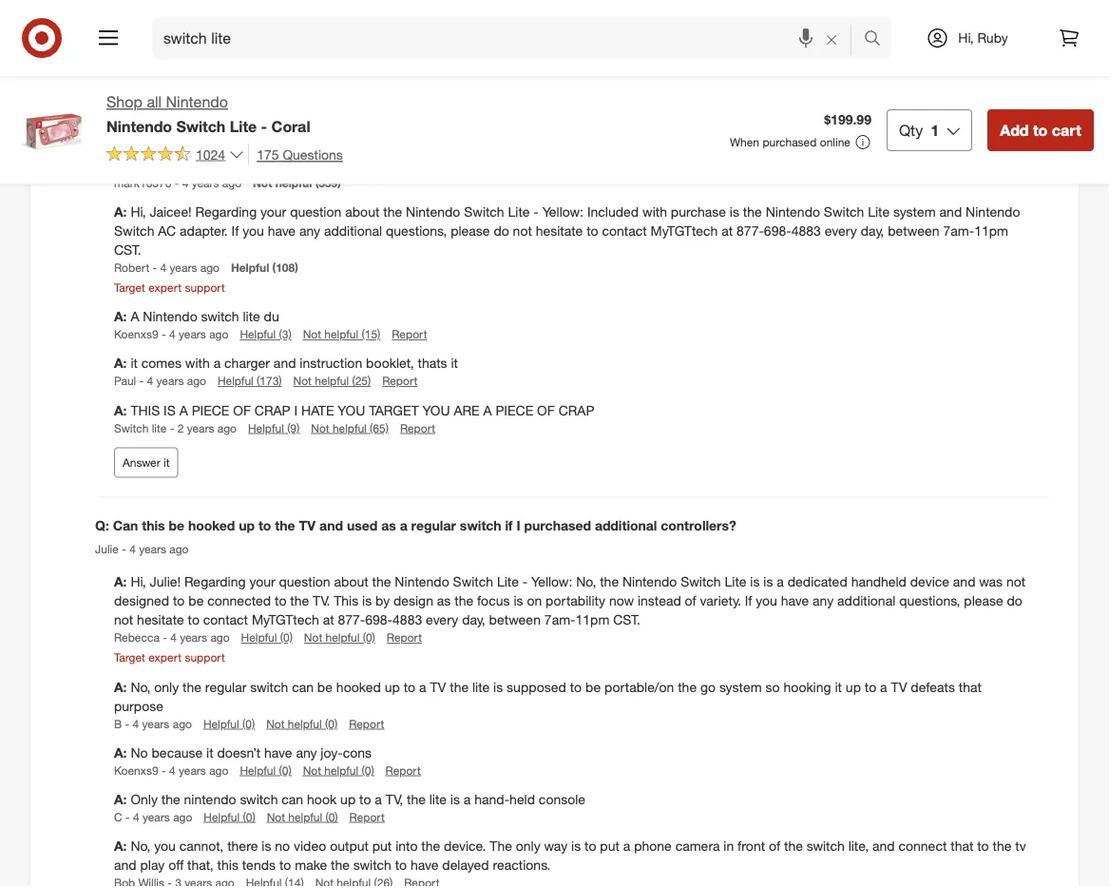 Task type: locate. For each thing, give the bounding box(es) containing it.
charger up a: just the switch and the charging cable.
[[224, 63, 270, 80]]

0 vertical spatial contact
[[602, 222, 647, 239]]

a inside hi, julie! regarding your question about the nintendo switch lite - yellow: no, the nintendo switch lite is is a dedicated handheld device and was not designed to be connected to the tv. this is by design as the focus is on portability now instead of variety. if you have any additional questions, please do not hesitate to contact mytgttech at 877-698-4883 every day, between 7am-11pm cst.
[[777, 573, 784, 590]]

you inside hi, julie! regarding your question about the nintendo switch lite - yellow: no, the nintendo switch lite is is a dedicated handheld device and was not designed to be connected to the tv. this is by design as the focus is on portability now instead of variety. if you have any additional questions, please do not hesitate to contact mytgttech at 877-698-4883 every day, between 7am-11pm cst.
[[756, 592, 778, 609]]

not down "joy-"
[[303, 763, 321, 777]]

tv.
[[313, 592, 330, 609]]

1 horizontal spatial this
[[217, 856, 239, 873]]

1 vertical spatial instruction
[[300, 355, 362, 371]]

helpful inside not helpful  (23) button
[[307, 129, 341, 143]]

add to cart
[[1000, 121, 1082, 139]]

- left the coral
[[261, 117, 267, 135]]

target expert support
[[114, 280, 225, 295], [114, 650, 225, 665]]

0 vertical spatial additional
[[324, 222, 382, 239]]

only inside no, you cannot, there is no video output put into the device. the only way is to put a phone camera in front of the switch lite, and connect that to the tv and play off that, this tends to make the switch to have delayed reactions.
[[516, 837, 541, 854]]

report for a: only the nintendo switch can hook up to a tv, the lite is a hand-held console
[[349, 810, 385, 824]]

put left phone
[[600, 837, 620, 854]]

1 vertical spatial between
[[489, 611, 541, 628]]

0 horizontal spatial crap
[[255, 401, 291, 418]]

switch up the a: no because it doesn't have any joy-cons
[[250, 678, 288, 695]]

a: just the switch and the charging cable.
[[114, 110, 363, 126]]

1 horizontal spatial you
[[423, 401, 450, 418]]

target
[[114, 280, 145, 295], [114, 650, 145, 665]]

charger up the helpful  (173)
[[224, 355, 270, 371]]

report
[[444, 82, 480, 96], [392, 327, 427, 341], [382, 374, 418, 388], [400, 420, 435, 435], [387, 630, 422, 645], [349, 716, 384, 730], [386, 763, 421, 777], [349, 810, 385, 824]]

1 vertical spatial i
[[517, 517, 521, 533]]

what for do
[[131, 157, 159, 173]]

7am-
[[944, 222, 975, 239], [545, 611, 576, 628]]

a left dedicated
[[777, 573, 784, 590]]

1 expert from the top
[[148, 280, 182, 295]]

4 right jaicee at the left top of the page
[[139, 32, 145, 46]]

1 you from the left
[[338, 401, 365, 418]]

0 vertical spatial regular
[[411, 517, 456, 533]]

target expert support for hi, julie! regarding your question about the nintendo switch lite - yellow: no, the nintendo switch lite is is a dedicated handheld device and was not designed to be connected to the tv. this is by design as the focus is on portability now instead of variety. if you have any additional questions, please do not hesitate to contact mytgttech at 877-698-4883 every day, between 7am-11pm cst.
[[114, 650, 225, 665]]

0 horizontal spatial regular
[[205, 678, 247, 695]]

0 horizontal spatial please
[[451, 222, 490, 239]]

no, you cannot, there is no video output put into the device. the only way is to put a phone camera in front of the switch lite, and connect that to the tv and play off that, this tends to make the switch to have delayed reactions.
[[114, 837, 1027, 873]]

5 a: from the top
[[114, 308, 127, 325]]

no,
[[576, 573, 596, 590], [131, 678, 151, 695], [131, 837, 151, 854]]

1 q: from the top
[[95, 6, 109, 23]]

0 horizontal spatial 11pm
[[576, 611, 610, 628]]

not inside hi, jaicee! regarding your question about the nintendo switch lite - yellow: included with purchase is the nintendo switch lite system and nintendo switch ac adapter. if you have any additional questions, please do not hesitate to contact mytgttech at 877-698-4883 every day, between 7am-11pm cst.
[[513, 222, 532, 239]]

of right are
[[537, 401, 555, 418]]

0 vertical spatial charger
[[224, 63, 270, 80]]

helpful for this is a piece of crap i hate you target you are a piece of crap
[[333, 420, 367, 435]]

support up a: a nintendo switch lite du
[[185, 280, 225, 295]]

not helpful  (25) button
[[293, 373, 371, 389]]

your inside hi, julie! regarding your question about the nintendo switch lite - yellow: no, the nintendo switch lite is is a dedicated handheld device and was not designed to be connected to the tv. this is by design as the focus is on portability now instead of variety. if you have any additional questions, please do not hesitate to contact mytgttech at 877-698-4883 every day, between 7am-11pm cst.
[[249, 573, 275, 590]]

1 horizontal spatial every
[[825, 222, 857, 239]]

7 a: from the top
[[114, 401, 127, 418]]

0 vertical spatial 877-
[[737, 222, 764, 239]]

tv
[[1016, 837, 1027, 854]]

camera
[[676, 837, 720, 854]]

1
[[931, 121, 940, 139]]

helpful inside helpful  (54) button
[[216, 129, 252, 143]]

0 vertical spatial that
[[959, 678, 982, 695]]

1 horizontal spatial 7am-
[[944, 222, 975, 239]]

q:
[[95, 6, 109, 23], [95, 517, 109, 533]]

can for be
[[292, 678, 314, 695]]

purchased right "if"
[[524, 517, 591, 533]]

if right variety.
[[745, 592, 752, 609]]

at down tv.
[[323, 611, 334, 628]]

1 vertical spatial cst.
[[613, 611, 641, 628]]

0 vertical spatial questions,
[[386, 222, 447, 239]]

1 koenxs9 from the top
[[114, 327, 158, 341]]

koenxs9 - 4 years ago for nintendo
[[114, 327, 229, 341]]

shop
[[106, 93, 143, 111]]

portable/on
[[605, 678, 674, 695]]

hi, for julie!
[[131, 573, 146, 590]]

every
[[825, 222, 857, 239], [426, 611, 459, 628]]

698- inside hi, julie! regarding your question about the nintendo switch lite - yellow: no, the nintendo switch lite is is a dedicated handheld device and was not designed to be connected to the tv. this is by design as the focus is on portability now instead of variety. if you have any additional questions, please do not hesitate to contact mytgttech at 877-698-4883 every day, between 7am-11pm cst.
[[365, 611, 393, 628]]

a right the "used"
[[400, 517, 408, 533]]

1 horizontal spatial cst.
[[613, 611, 641, 628]]

it right does
[[182, 6, 190, 23]]

your inside hi, jaicee! regarding your question about the nintendo switch lite - yellow: included with purchase is the nintendo switch lite system and nintendo switch ac adapter. if you have any additional questions, please do not hesitate to contact mytgttech at 877-698-4883 every day, between 7am-11pm cst.
[[261, 203, 286, 220]]

1024
[[196, 146, 225, 162]]

about for questions,
[[345, 203, 380, 220]]

0 vertical spatial koenxs9 - 4 years ago
[[114, 327, 229, 341]]

helpful for no because it doesn't have any joy-cons
[[240, 763, 276, 777]]

this inside q: can this be hooked up to the tv and used as a regular switch if i purchased additional controllers? julie - 4 years ago
[[142, 517, 165, 533]]

and inside q: can this be hooked up to the tv and used as a regular switch if i purchased additional controllers? julie - 4 years ago
[[319, 517, 343, 533]]

1 koenxs9 - 4 years ago from the top
[[114, 327, 229, 341]]

a: up shop
[[114, 63, 127, 80]]

not for no because it doesn't have any joy-cons
[[303, 763, 321, 777]]

0 horizontal spatial this
[[142, 517, 165, 533]]

into
[[396, 837, 418, 854]]

helpful for only the nintendo switch can hook up to a tv, the lite is a hand-held console
[[204, 810, 240, 824]]

do inside hi, jaicee! regarding your question about the nintendo switch lite - yellow: included with purchase is the nintendo switch lite system and nintendo switch ac adapter. if you have any additional questions, please do not hesitate to contact mytgttech at 877-698-4883 every day, between 7am-11pm cst.
[[494, 222, 509, 239]]

4883 down design
[[393, 611, 422, 628]]

koenxs9 for no
[[114, 763, 158, 777]]

if inside hi, julie! regarding your question about the nintendo switch lite - yellow: no, the nintendo switch lite is is a dedicated handheld device and was not designed to be connected to the tv. this is by design as the focus is on portability now instead of variety. if you have any additional questions, please do not hesitate to contact mytgttech at 877-698-4883 every day, between 7am-11pm cst.
[[745, 592, 752, 609]]

up inside q: can this be hooked up to the tv and used as a regular switch if i purchased additional controllers? julie - 4 years ago
[[239, 517, 255, 533]]

0 vertical spatial system
[[894, 203, 936, 220]]

this
[[334, 592, 359, 609]]

can for hook
[[282, 791, 303, 807]]

2 koenxs9 - 4 years ago from the top
[[114, 763, 229, 777]]

2 vertical spatial not
[[114, 611, 133, 628]]

helpful  (0) down the a: no because it doesn't have any joy-cons
[[240, 763, 292, 777]]

1 vertical spatial do
[[494, 222, 509, 239]]

if
[[505, 517, 513, 533]]

1 vertical spatial your
[[249, 573, 275, 590]]

can down tv.
[[292, 678, 314, 695]]

a: left this
[[114, 401, 127, 418]]

and inside hi, jaicee! regarding your question about the nintendo switch lite - yellow: included with purchase is the nintendo switch lite system and nintendo switch ac adapter. if you have any additional questions, please do not hesitate to contact mytgttech at 877-698-4883 every day, between 7am-11pm cst.
[[940, 203, 962, 220]]

your for connected
[[249, 573, 275, 590]]

system inside no, only the regular switch can be hooked up to a tv the lite is supposed to be portable/on the go system so hooking it up to a tv defeats that purpose
[[720, 678, 762, 695]]

0 horizontal spatial you
[[338, 401, 365, 418]]

every inside hi, jaicee! regarding your question about the nintendo switch lite - yellow: included with purchase is the nintendo switch lite system and nintendo switch ac adapter. if you have any additional questions, please do not hesitate to contact mytgttech at 877-698-4883 every day, between 7am-11pm cst.
[[825, 222, 857, 239]]

not helpful  (25)
[[293, 374, 371, 388]]

1 instruction from the top
[[300, 63, 362, 80]]

booklet
[[366, 63, 411, 80]]

cons
[[343, 744, 372, 761]]

4883 down the when purchased online
[[792, 222, 821, 239]]

not helpful  (65)
[[311, 420, 389, 435]]

helpful inside not helpful  (13) button
[[377, 82, 411, 96]]

years inside q: can this be hooked up to the tv and used as a regular switch if i purchased additional controllers? julie - 4 years ago
[[139, 542, 166, 556]]

not up the no
[[267, 810, 285, 824]]

0 horizontal spatial contact
[[203, 611, 248, 628]]

delayed
[[442, 856, 489, 873]]

1 horizontal spatial 11pm
[[975, 222, 1009, 239]]

0 vertical spatial at
[[722, 222, 733, 239]]

0 horizontal spatial 7am-
[[545, 611, 576, 628]]

1 vertical spatial 4883
[[393, 611, 422, 628]]

1 horizontal spatial mytgttech
[[651, 222, 718, 239]]

mytgttech
[[651, 222, 718, 239], [252, 611, 319, 628]]

helpful  (0) button for no, only the regular switch can be hooked up to a tv the lite is supposed to be portable/on the go system so hooking it up to a tv defeats that purpose
[[203, 715, 255, 732]]

regarding up connected
[[184, 573, 246, 590]]

0 vertical spatial hooked
[[188, 517, 235, 533]]

image of nintendo switch lite - coral image
[[15, 91, 91, 167]]

hi, inside hi, jaicee! regarding your question about the nintendo switch lite - yellow: included with purchase is the nintendo switch lite system and nintendo switch ac adapter. if you have any additional questions, please do not hesitate to contact mytgttech at 877-698-4883 every day, between 7am-11pm cst.
[[131, 203, 146, 220]]

can inside no, only the regular switch can be hooked up to a tv the lite is supposed to be portable/on the go system so hooking it up to a tv defeats that purpose
[[292, 678, 314, 695]]

can
[[292, 678, 314, 695], [282, 791, 303, 807]]

1 vertical spatial koenxs9 - 4 years ago
[[114, 763, 229, 777]]

1 horizontal spatial tv
[[430, 678, 446, 695]]

not helpful  (0) for no, only the regular switch can be hooked up to a tv the lite is supposed to be portable/on the go system so hooking it up to a tv defeats that purpose
[[266, 716, 338, 730]]

support down the rebecca - 4 years ago
[[185, 650, 225, 665]]

0 horizontal spatial cst.
[[114, 241, 141, 258]]

what
[[113, 6, 144, 23], [131, 157, 159, 173]]

1 horizontal spatial not
[[513, 222, 532, 239]]

0 horizontal spatial questions,
[[386, 222, 447, 239]]

you
[[182, 157, 204, 173], [243, 222, 264, 239], [756, 592, 778, 609], [154, 837, 176, 854]]

2 target from the top
[[114, 650, 145, 665]]

target for hi, julie! regarding your question about the nintendo switch lite - yellow: no, the nintendo switch lite is is a dedicated handheld device and was not designed to be connected to the tv. this is by design as the focus is on portability now instead of variety. if you have any additional questions, please do not hesitate to contact mytgttech at 877-698-4883 every day, between 7am-11pm cst.
[[114, 650, 145, 665]]

4 a: from the top
[[114, 203, 131, 220]]

lite
[[230, 117, 257, 135], [508, 203, 530, 220], [868, 203, 890, 220], [497, 573, 519, 590], [725, 573, 747, 590]]

6 a: from the top
[[114, 355, 127, 371]]

question for to
[[279, 573, 331, 590]]

2 horizontal spatial not
[[1007, 573, 1026, 590]]

report button for a: only the nintendo switch can hook up to a tv, the lite is a hand-held console
[[349, 809, 385, 825]]

jaicee
[[95, 32, 128, 46]]

up
[[239, 517, 255, 533], [385, 678, 400, 695], [846, 678, 861, 695], [340, 791, 356, 807]]

2 target expert support from the top
[[114, 650, 225, 665]]

no, up play
[[131, 837, 151, 854]]

with inside hi, jaicee! regarding your question about the nintendo switch lite - yellow: included with purchase is the nintendo switch lite system and nintendo switch ac adapter. if you have any additional questions, please do not hesitate to contact mytgttech at 877-698-4883 every day, between 7am-11pm cst.
[[643, 203, 667, 220]]

2 q: from the top
[[95, 517, 109, 533]]

video
[[294, 837, 326, 854]]

not helpful  (0) for only the nintendo switch can hook up to a tv, the lite is a hand-held console
[[267, 810, 338, 824]]

1 horizontal spatial hooked
[[336, 678, 381, 695]]

0 vertical spatial your
[[261, 203, 286, 220]]

system down qty
[[894, 203, 936, 220]]

do
[[163, 157, 179, 173], [494, 222, 509, 239], [1007, 592, 1023, 609]]

1 vertical spatial questions,
[[900, 592, 961, 609]]

hi, ruby
[[959, 29, 1008, 46]]

877-
[[737, 222, 764, 239], [338, 611, 365, 628]]

yellow: inside hi, jaicee! regarding your question about the nintendo switch lite - yellow: included with purchase is the nintendo switch lite system and nintendo switch ac adapter. if you have any additional questions, please do not hesitate to contact mytgttech at 877-698-4883 every day, between 7am-11pm cst.
[[543, 203, 584, 220]]

purchased
[[763, 135, 817, 149], [524, 517, 591, 533]]

0 vertical spatial i
[[294, 401, 298, 418]]

c - 4 years ago
[[114, 810, 192, 824]]

no, inside no, you cannot, there is no video output put into the device. the only way is to put a phone camera in front of the switch lite, and connect that to the tv and play off that, this tends to make the switch to have delayed reactions.
[[131, 837, 151, 854]]

question inside hi, jaicee! regarding your question about the nintendo switch lite - yellow: included with purchase is the nintendo switch lite system and nintendo switch ac adapter. if you have any additional questions, please do not hesitate to contact mytgttech at 877-698-4883 every day, between 7am-11pm cst.
[[290, 203, 342, 220]]

0 horizontal spatial of
[[685, 592, 697, 609]]

2
[[177, 420, 184, 435]]

not inside not helpful  (23) button
[[286, 129, 304, 143]]

only inside no, only the regular switch can be hooked up to a tv the lite is supposed to be portable/on the go system so hooking it up to a tv defeats that purpose
[[154, 678, 179, 695]]

877- inside hi, julie! regarding your question about the nintendo switch lite - yellow: no, the nintendo switch lite is is a dedicated handheld device and was not designed to be connected to the tv. this is by design as the focus is on portability now instead of variety. if you have any additional questions, please do not hesitate to contact mytgttech at 877-698-4883 every day, between 7am-11pm cst.
[[338, 611, 365, 628]]

0 vertical spatial about
[[345, 203, 380, 220]]

1 vertical spatial target
[[114, 650, 145, 665]]

1 vertical spatial contact
[[203, 611, 248, 628]]

0 vertical spatial of
[[685, 592, 697, 609]]

ac
[[158, 222, 176, 239]]

it up braydenhofstetter
[[131, 63, 138, 80]]

helpful inside button
[[286, 82, 322, 96]]

you inside hi, jaicee! regarding your question about the nintendo switch lite - yellow: included with purchase is the nintendo switch lite system and nintendo switch ac adapter. if you have any additional questions, please do not hesitate to contact mytgttech at 877-698-4883 every day, between 7am-11pm cst.
[[243, 222, 264, 239]]

hooked inside q: can this be hooked up to the tv and used as a regular switch if i purchased additional controllers? julie - 4 years ago
[[188, 517, 235, 533]]

as inside hi, julie! regarding your question about the nintendo switch lite - yellow: no, the nintendo switch lite is is a dedicated handheld device and was not designed to be connected to the tv. this is by design as the focus is on portability now instead of variety. if you have any additional questions, please do not hesitate to contact mytgttech at 877-698-4883 every day, between 7am-11pm cst.
[[437, 592, 451, 609]]

expert down 'robert - 4 years ago'
[[148, 280, 182, 295]]

at inside hi, julie! regarding your question about the nintendo switch lite - yellow: no, the nintendo switch lite is is a dedicated handheld device and was not designed to be connected to the tv. this is by design as the focus is on portability now instead of variety. if you have any additional questions, please do not hesitate to contact mytgttech at 877-698-4883 every day, between 7am-11pm cst.
[[323, 611, 334, 628]]

2 instruction from the top
[[300, 355, 362, 371]]

any down not helpful (559)
[[299, 222, 320, 239]]

1 horizontal spatial purchased
[[763, 135, 817, 149]]

1 horizontal spatial if
[[745, 592, 752, 609]]

additional left controllers?
[[595, 517, 657, 533]]

not inside not helpful  (65) button
[[311, 420, 330, 435]]

a left phone
[[623, 837, 631, 854]]

additional inside hi, jaicee! regarding your question about the nintendo switch lite - yellow: included with purchase is the nintendo switch lite system and nintendo switch ac adapter. if you have any additional questions, please do not hesitate to contact mytgttech at 877-698-4883 every day, between 7am-11pm cst.
[[324, 222, 382, 239]]

robert - 4 years ago
[[114, 260, 220, 275]]

with?
[[295, 157, 327, 173]]

helpful for it comes with a charger and instruction booklet
[[286, 82, 322, 96]]

1 vertical spatial no,
[[131, 678, 151, 695]]

0 horizontal spatial a
[[131, 308, 139, 325]]

no, up purpose
[[131, 678, 151, 695]]

698- inside hi, jaicee! regarding your question about the nintendo switch lite - yellow: included with purchase is the nintendo switch lite system and nintendo switch ac adapter. if you have any additional questions, please do not hesitate to contact mytgttech at 877-698-4883 every day, between 7am-11pm cst.
[[764, 222, 792, 239]]

1 horizontal spatial i
[[517, 517, 521, 533]]

of
[[233, 401, 251, 418], [537, 401, 555, 418]]

1 horizontal spatial contact
[[602, 222, 647, 239]]

0 vertical spatial please
[[451, 222, 490, 239]]

design
[[394, 592, 433, 609]]

helpful up 'doesn't'
[[203, 716, 239, 730]]

yellow: inside hi, julie! regarding your question about the nintendo switch lite - yellow: no, the nintendo switch lite is is a dedicated handheld device and was not designed to be connected to the tv. this is by design as the focus is on portability now instead of variety. if you have any additional questions, please do not hesitate to contact mytgttech at 877-698-4883 every day, between 7am-11pm cst.
[[532, 573, 573, 590]]

2 vertical spatial do
[[1007, 592, 1023, 609]]

what for does
[[113, 6, 144, 23]]

2 vertical spatial hi,
[[131, 573, 146, 590]]

1 horizontal spatial piece
[[496, 401, 534, 418]]

support for to
[[185, 650, 225, 665]]

1 of from the left
[[233, 401, 251, 418]]

1 vertical spatial can
[[282, 791, 303, 807]]

4883 inside hi, julie! regarding your question about the nintendo switch lite - yellow: no, the nintendo switch lite is is a dedicated handheld device and was not designed to be connected to the tv. this is by design as the focus is on portability now instead of variety. if you have any additional questions, please do not hesitate to contact mytgttech at 877-698-4883 every day, between 7am-11pm cst.
[[393, 611, 422, 628]]

helpful up 'charging'
[[286, 82, 322, 96]]

- down 1024 "link"
[[175, 176, 179, 190]]

0 horizontal spatial 4883
[[393, 611, 422, 628]]

1 vertical spatial what
[[131, 157, 159, 173]]

as inside q: can this be hooked up to the tv and used as a regular switch if i purchased additional controllers? julie - 4 years ago
[[381, 517, 396, 533]]

1 vertical spatial target expert support
[[114, 650, 225, 665]]

hi, up designed
[[131, 573, 146, 590]]

it inside no, only the regular switch can be hooked up to a tv the lite is supposed to be portable/on the go system so hooking it up to a tv defeats that purpose
[[835, 678, 842, 695]]

helpful  (0) for only the nintendo switch can hook up to a tv, the lite is a hand-held console
[[204, 810, 255, 824]]

because
[[152, 744, 203, 761]]

helpful  (0) down nintendo
[[204, 810, 255, 824]]

0 horizontal spatial only
[[154, 678, 179, 695]]

dedicated
[[788, 573, 848, 590]]

not inside not helpful  (25) button
[[293, 374, 312, 388]]

report button for a: no because it doesn't have any joy-cons
[[386, 762, 421, 778]]

target down rebecca
[[114, 650, 145, 665]]

question up tv.
[[279, 573, 331, 590]]

0 horizontal spatial at
[[323, 611, 334, 628]]

not for this is a piece of crap i hate you target you are a piece of crap
[[311, 420, 330, 435]]

nintendo
[[184, 791, 236, 807]]

with right come
[[233, 6, 260, 23]]

instruction for booklet,
[[300, 355, 362, 371]]

1 horizontal spatial do
[[494, 222, 509, 239]]

any
[[299, 222, 320, 239], [813, 592, 834, 609], [296, 744, 317, 761]]

cart
[[1052, 121, 1082, 139]]

helpful  (0) for no because it doesn't have any joy-cons
[[240, 763, 292, 777]]

ago up 1024
[[186, 129, 205, 143]]

this inside no, you cannot, there is no video output put into the device. the only way is to put a phone camera in front of the switch lite, and connect that to the tv and play off that, this tends to make the switch to have delayed reactions.
[[217, 856, 239, 873]]

1 vertical spatial that
[[951, 837, 974, 854]]

a down robert
[[131, 308, 139, 325]]

1 horizontal spatial please
[[964, 592, 1004, 609]]

4 down can
[[129, 542, 136, 556]]

hi, for ruby
[[959, 29, 974, 46]]

2 koenxs9 from the top
[[114, 763, 158, 777]]

0 vertical spatial yellow:
[[543, 203, 584, 220]]

not down booklet
[[355, 82, 374, 96]]

helpful inside not helpful  (15) button
[[324, 327, 359, 341]]

not helpful  (0) button down the "hook"
[[267, 809, 338, 825]]

helpful left (25)
[[315, 374, 349, 388]]

hand-
[[475, 791, 510, 807]]

1 vertical spatial as
[[437, 592, 451, 609]]

helpful inside helpful  (9) button
[[248, 420, 284, 435]]

(25)
[[352, 374, 371, 388]]

1 vertical spatial any
[[813, 592, 834, 609]]

not for just the switch and the charging cable.
[[286, 129, 304, 143]]

1 horizontal spatial system
[[894, 203, 936, 220]]

not up the a: no because it doesn't have any joy-cons
[[266, 716, 285, 730]]

report for a: this is a piece of crap i hate you target you are a piece of crap
[[400, 420, 435, 435]]

instruction
[[300, 63, 362, 80], [300, 355, 362, 371]]

of left variety.
[[685, 592, 697, 609]]

1 vertical spatial koenxs9
[[114, 763, 158, 777]]

0 vertical spatial expert
[[148, 280, 182, 295]]

comes up braydenhofstetter
[[141, 63, 182, 80]]

q: for q: what does it come with
[[95, 6, 109, 23]]

have down dedicated
[[781, 592, 809, 609]]

0 vertical spatial instruction
[[300, 63, 362, 80]]

helpful for it comes with a charger and instruction booklet, thats it
[[218, 374, 254, 388]]

- inside shop all nintendo nintendo switch lite - coral
[[261, 117, 267, 135]]

ago up the julie!
[[169, 542, 189, 556]]

front
[[738, 837, 765, 854]]

helpful  (0) button for no because it doesn't have any joy-cons
[[240, 762, 292, 778]]

2 charger from the top
[[224, 355, 270, 371]]

regarding inside hi, julie! regarding your question about the nintendo switch lite - yellow: no, the nintendo switch lite is is a dedicated handheld device and was not designed to be connected to the tv. this is by design as the focus is on portability now instead of variety. if you have any additional questions, please do not hesitate to contact mytgttech at 877-698-4883 every day, between 7am-11pm cst.
[[184, 573, 246, 590]]

question inside hi, julie! regarding your question about the nintendo switch lite - yellow: no, the nintendo switch lite is is a dedicated handheld device and was not designed to be connected to the tv. this is by design as the focus is on portability now instead of variety. if you have any additional questions, please do not hesitate to contact mytgttech at 877-698-4883 every day, between 7am-11pm cst.
[[279, 573, 331, 590]]

ago right '2'
[[218, 420, 237, 435]]

hi, inside hi, julie! regarding your question about the nintendo switch lite - yellow: no, the nintendo switch lite is is a dedicated handheld device and was not designed to be connected to the tv. this is by design as the focus is on portability now instead of variety. if you have any additional questions, please do not hesitate to contact mytgttech at 877-698-4883 every day, between 7am-11pm cst.
[[131, 573, 146, 590]]

1 vertical spatial every
[[426, 611, 459, 628]]

not helpful (559)
[[253, 176, 341, 190]]

0 vertical spatial mytgttech
[[651, 222, 718, 239]]

b - 4 years ago
[[114, 716, 192, 730]]

not for it comes with a charger and instruction booklet
[[355, 82, 374, 96]]

1 target expert support from the top
[[114, 280, 225, 295]]

1 vertical spatial system
[[720, 678, 762, 695]]

that right the "defeats"
[[959, 678, 982, 695]]

paul
[[114, 374, 136, 388]]

4883
[[792, 222, 821, 239], [393, 611, 422, 628]]

about for the
[[334, 573, 369, 590]]

purchase
[[671, 203, 726, 220]]

not helpful  (0) button for only the nintendo switch can hook up to a tv, the lite is a hand-held console
[[267, 809, 338, 825]]

helpful down du
[[240, 327, 276, 341]]

helpful down nintendo
[[204, 810, 240, 824]]

helpful for a nintendo switch lite du
[[240, 327, 276, 341]]

to down included
[[587, 222, 599, 239]]

helpful  (0) down connected
[[241, 630, 293, 645]]

1 vertical spatial additional
[[595, 517, 657, 533]]

a: up purpose
[[114, 678, 131, 695]]

1 vertical spatial 11pm
[[576, 611, 610, 628]]

with
[[233, 6, 260, 23], [185, 63, 210, 80], [643, 203, 667, 220], [185, 355, 210, 371]]

0 vertical spatial 7am-
[[944, 222, 975, 239]]

have down into
[[411, 856, 439, 873]]

think
[[207, 157, 236, 173]]

hue
[[114, 129, 135, 143]]

a
[[214, 63, 221, 80], [214, 355, 221, 371], [400, 517, 408, 533], [777, 573, 784, 590], [419, 678, 426, 695], [880, 678, 888, 695], [375, 791, 382, 807], [464, 791, 471, 807], [623, 837, 631, 854]]

q: inside q: what does it come with jaicee - 4 years ago
[[95, 6, 109, 23]]

about inside hi, jaicee! regarding your question about the nintendo switch lite - yellow: included with purchase is the nintendo switch lite system and nintendo switch ac adapter. if you have any additional questions, please do not hesitate to contact mytgttech at 877-698-4883 every day, between 7am-11pm cst.
[[345, 203, 380, 220]]

helpful  (0) button for only the nintendo switch can hook up to a tv, the lite is a hand-held console
[[204, 809, 255, 825]]

helpful  (0) button
[[241, 629, 293, 646], [203, 715, 255, 732], [240, 762, 292, 778], [204, 809, 255, 825]]

report for a: a nintendo switch lite du
[[392, 327, 427, 341]]

cst. up robert
[[114, 241, 141, 258]]

a: up designed
[[114, 573, 131, 590]]

2 vertical spatial comes
[[141, 355, 182, 371]]

helpful for just the switch and the charging cable.
[[216, 129, 252, 143]]

no, inside no, only the regular switch can be hooked up to a tv the lite is supposed to be portable/on the go system so hooking it up to a tv defeats that purpose
[[131, 678, 151, 695]]

years down a: what do you think it comes with?
[[192, 176, 219, 190]]

1 target from the top
[[114, 280, 145, 295]]

tv left the "used"
[[299, 517, 316, 533]]

1 vertical spatial please
[[964, 592, 1004, 609]]

1 charger from the top
[[224, 63, 270, 80]]

1 support from the top
[[185, 280, 225, 295]]

1 vertical spatial 877-
[[338, 611, 365, 628]]

report button down "a: only the nintendo switch can hook up to a tv, the lite is a hand-held console"
[[349, 809, 385, 825]]

come
[[194, 6, 229, 23]]

a: down robert
[[114, 308, 127, 325]]

0 vertical spatial hi,
[[959, 29, 974, 46]]

q: inside q: can this be hooked up to the tv and used as a regular switch if i purchased additional controllers? julie - 4 years ago
[[95, 517, 109, 533]]

cst. down now
[[613, 611, 641, 628]]

1 vertical spatial q:
[[95, 517, 109, 533]]

9 a: from the top
[[114, 678, 131, 695]]

about inside hi, julie! regarding your question about the nintendo switch lite - yellow: no, the nintendo switch lite is is a dedicated handheld device and was not designed to be connected to the tv. this is by design as the focus is on portability now instead of variety. if you have any additional questions, please do not hesitate to contact mytgttech at 877-698-4883 every day, between 7am-11pm cst.
[[334, 573, 369, 590]]

1 horizontal spatial day,
[[861, 222, 884, 239]]

not helpful  (65) button
[[311, 420, 389, 436]]

0 vertical spatial any
[[299, 222, 320, 239]]

it inside answer it button
[[164, 455, 170, 470]]

questions,
[[386, 222, 447, 239], [900, 592, 961, 609]]

regular up 'doesn't'
[[205, 678, 247, 695]]

be left connected
[[188, 592, 204, 609]]

that inside no, only the regular switch can be hooked up to a tv the lite is supposed to be portable/on the go system so hooking it up to a tv defeats that purpose
[[959, 678, 982, 695]]

years up 1024 "link"
[[155, 129, 182, 143]]

1 vertical spatial question
[[279, 573, 331, 590]]

helpful inside not helpful  (65) button
[[333, 420, 367, 435]]

to inside q: can this be hooked up to the tv and used as a regular switch if i purchased additional controllers? julie - 4 years ago
[[259, 517, 271, 533]]

helpful for it comes with a charger and instruction booklet
[[377, 82, 411, 96]]

add to cart button
[[988, 109, 1094, 151]]

and inside hi, julie! regarding your question about the nintendo switch lite - yellow: no, the nintendo switch lite is is a dedicated handheld device and was not designed to be connected to the tv. this is by design as the focus is on portability now instead of variety. if you have any additional questions, please do not hesitate to contact mytgttech at 877-698-4883 every day, between 7am-11pm cst.
[[953, 573, 976, 590]]

0 vertical spatial if
[[232, 222, 239, 239]]

1 vertical spatial hesitate
[[137, 611, 184, 628]]

11pm inside hi, julie! regarding your question about the nintendo switch lite - yellow: no, the nintendo switch lite is is a dedicated handheld device and was not designed to be connected to the tv. this is by design as the focus is on portability now instead of variety. if you have any additional questions, please do not hesitate to contact mytgttech at 877-698-4883 every day, between 7am-11pm cst.
[[576, 611, 610, 628]]

koenxs9
[[114, 327, 158, 341], [114, 763, 158, 777]]

regarding up adapter.
[[195, 203, 257, 220]]

0 horizontal spatial as
[[381, 517, 396, 533]]

to right add
[[1033, 121, 1048, 139]]

the inside q: can this be hooked up to the tv and used as a regular switch if i purchased additional controllers? julie - 4 years ago
[[275, 517, 295, 533]]

0 vertical spatial can
[[292, 678, 314, 695]]

system inside hi, jaicee! regarding your question about the nintendo switch lite - yellow: included with purchase is the nintendo switch lite system and nintendo switch ac adapter. if you have any additional questions, please do not hesitate to contact mytgttech at 877-698-4883 every day, between 7am-11pm cst.
[[894, 203, 936, 220]]

report for a: no because it doesn't have any joy-cons
[[386, 763, 421, 777]]

output
[[330, 837, 369, 854]]

included
[[587, 203, 639, 220]]

1 vertical spatial only
[[516, 837, 541, 854]]

- inside hi, jaicee! regarding your question about the nintendo switch lite - yellow: included with purchase is the nintendo switch lite system and nintendo switch ac adapter. if you have any additional questions, please do not hesitate to contact mytgttech at 877-698-4883 every day, between 7am-11pm cst.
[[534, 203, 539, 220]]

a right are
[[483, 401, 492, 418]]

i
[[294, 401, 298, 418], [517, 517, 521, 533]]

it left 'doesn't'
[[206, 744, 214, 761]]

switch left "if"
[[460, 517, 502, 533]]

helpful
[[286, 82, 322, 96], [216, 129, 252, 143], [231, 260, 269, 275], [240, 327, 276, 341], [218, 374, 254, 388], [248, 420, 284, 435], [241, 630, 277, 645], [203, 716, 239, 730], [240, 763, 276, 777], [204, 810, 240, 824]]

not inside not helpful  (15) button
[[303, 327, 321, 341]]

helpful inside not helpful  (25) button
[[315, 374, 349, 388]]

be
[[169, 517, 185, 533], [188, 592, 204, 609], [317, 678, 333, 695], [586, 678, 601, 695]]

with inside q: what does it come with jaicee - 4 years ago
[[233, 6, 260, 23]]

(54)
[[255, 129, 274, 143]]

charger for it comes with a charger and instruction booklet
[[224, 63, 270, 80]]

helpful inside helpful  (3) button
[[240, 327, 276, 341]]

not helpful  (0) for no because it doesn't have any joy-cons
[[303, 763, 374, 777]]

be right can
[[169, 517, 185, 533]]

helpful  (88) button
[[286, 81, 344, 97]]

regarding inside hi, jaicee! regarding your question about the nintendo switch lite - yellow: included with purchase is the nintendo switch lite system and nintendo switch ac adapter. if you have any additional questions, please do not hesitate to contact mytgttech at 877-698-4883 every day, between 7am-11pm cst.
[[195, 203, 257, 220]]

2 support from the top
[[185, 650, 225, 665]]

0 horizontal spatial 877-
[[338, 611, 365, 628]]

a:
[[114, 63, 127, 80], [114, 110, 127, 126], [114, 157, 127, 173], [114, 203, 131, 220], [114, 308, 127, 325], [114, 355, 127, 371], [114, 401, 127, 418], [114, 573, 131, 590], [114, 678, 131, 695], [114, 744, 127, 761], [114, 791, 127, 807], [114, 837, 131, 854]]

questions, inside hi, jaicee! regarding your question about the nintendo switch lite - yellow: included with purchase is the nintendo switch lite system and nintendo switch ac adapter. if you have any additional questions, please do not hesitate to contact mytgttech at 877-698-4883 every day, between 7am-11pm cst.
[[386, 222, 447, 239]]

expert down the rebecca - 4 years ago
[[148, 650, 182, 665]]

device.
[[444, 837, 486, 854]]

you right variety.
[[756, 592, 778, 609]]

regular inside q: can this be hooked up to the tv and used as a regular switch if i purchased additional controllers? julie - 4 years ago
[[411, 517, 456, 533]]

0 horizontal spatial day,
[[462, 611, 485, 628]]

2 expert from the top
[[148, 650, 182, 665]]

a: it comes with a charger and instruction booklet, thats it
[[114, 355, 458, 371]]

not for no, only the regular switch can be hooked up to a tv the lite is supposed to be portable/on the go system so hooking it up to a tv defeats that purpose
[[266, 716, 285, 730]]

1 horizontal spatial 4883
[[792, 222, 821, 239]]



Task type: describe. For each thing, give the bounding box(es) containing it.
1 crap from the left
[[255, 401, 291, 418]]

every inside hi, julie! regarding your question about the nintendo switch lite - yellow: no, the nintendo switch lite is is a dedicated handheld device and was not designed to be connected to the tv. this is by design as the focus is on portability now instead of variety. if you have any additional questions, please do not hesitate to contact mytgttech at 877-698-4883 every day, between 7am-11pm cst.
[[426, 611, 459, 628]]

to down design
[[404, 678, 416, 695]]

connected
[[207, 592, 271, 609]]

- up a: just the switch and the charging cable.
[[208, 82, 212, 96]]

day, inside hi, julie! regarding your question about the nintendo switch lite - yellow: no, the nintendo switch lite is is a dedicated handheld device and was not designed to be connected to the tv. this is by design as the focus is on portability now instead of variety. if you have any additional questions, please do not hesitate to contact mytgttech at 877-698-4883 every day, between 7am-11pm cst.
[[462, 611, 485, 628]]

ago down a: it comes with a charger and instruction booklet
[[255, 82, 275, 96]]

helpful  (0) for no, only the regular switch can be hooked up to a tv the lite is supposed to be portable/on the go system so hooking it up to a tv defeats that purpose
[[203, 716, 255, 730]]

to left tv.
[[275, 592, 287, 609]]

it inside q: what does it come with jaicee - 4 years ago
[[182, 6, 190, 23]]

switch lite - 2 years ago
[[114, 420, 237, 435]]

not helpful  (23) button
[[286, 128, 363, 144]]

cst. inside hi, jaicee! regarding your question about the nintendo switch lite - yellow: included with purchase is the nintendo switch lite system and nintendo switch ac adapter. if you have any additional questions, please do not hesitate to contact mytgttech at 877-698-4883 every day, between 7am-11pm cst.
[[114, 241, 141, 258]]

- right rebecca
[[163, 630, 167, 645]]

mark10370 - 4 years ago
[[114, 176, 242, 190]]

helpful  (0) button down connected
[[241, 629, 293, 646]]

helpful  (3) button
[[240, 326, 292, 342]]

coral
[[272, 117, 310, 135]]

it right think
[[240, 157, 247, 173]]

in
[[724, 837, 734, 854]]

(3)
[[279, 327, 292, 341]]

only
[[131, 791, 158, 807]]

to inside hi, jaicee! regarding your question about the nintendo switch lite - yellow: included with purchase is the nintendo switch lite system and nintendo switch ac adapter. if you have any additional questions, please do not hesitate to contact mytgttech at 877-698-4883 every day, between 7am-11pm cst.
[[587, 222, 599, 239]]

q: what does it come with jaicee - 4 years ago
[[95, 6, 260, 46]]

(9)
[[287, 420, 300, 435]]

no, for output
[[131, 837, 151, 854]]

helpful left (108) at the left top of page
[[231, 260, 269, 275]]

day, inside hi, jaicee! regarding your question about the nintendo switch lite - yellow: included with purchase is the nintendo switch lite system and nintendo switch ac adapter. if you have any additional questions, please do not hesitate to contact mytgttech at 877-698-4883 every day, between 7am-11pm cst.
[[861, 222, 884, 239]]

purpose
[[114, 697, 164, 714]]

- left '2'
[[170, 420, 174, 435]]

4 right rebecca
[[170, 630, 177, 645]]

a inside no, you cannot, there is no video output put into the device. the only way is to put a phone camera in front of the switch lite, and connect that to the tv and play off that, this tends to make the switch to have delayed reactions.
[[623, 837, 631, 854]]

to down the julie!
[[173, 592, 185, 609]]

now
[[609, 592, 634, 609]]

helpful (108)
[[231, 260, 298, 275]]

comes for it comes with a charger and instruction booklet
[[141, 63, 182, 80]]

up right hooking
[[846, 678, 861, 695]]

you up mark10370 - 4 years ago
[[182, 157, 204, 173]]

a: this is a piece of crap i hate you target you are a piece of crap
[[114, 401, 595, 418]]

not helpful  (0) button for no because it doesn't have any joy-cons
[[303, 762, 374, 778]]

between inside hi, jaicee! regarding your question about the nintendo switch lite - yellow: included with purchase is the nintendo switch lite system and nintendo switch ac adapter. if you have any additional questions, please do not hesitate to contact mytgttech at 877-698-4883 every day, between 7am-11pm cst.
[[888, 222, 940, 239]]

by
[[376, 592, 390, 609]]

not for a nintendo switch lite du
[[303, 327, 321, 341]]

report for a: it comes with a charger and instruction booklet, thats it
[[382, 374, 418, 388]]

your for any
[[261, 203, 286, 220]]

1 put from the left
[[372, 837, 392, 854]]

not helpful  (15) button
[[303, 326, 381, 342]]

helpful  (9) button
[[248, 420, 300, 436]]

online
[[820, 135, 851, 149]]

helpful for no because it doesn't have any joy-cons
[[324, 763, 359, 777]]

when
[[730, 135, 760, 149]]

report button for a: a nintendo switch lite du
[[392, 326, 427, 342]]

lite down is
[[152, 420, 167, 435]]

helpful  (173) button
[[218, 373, 282, 389]]

11 a: from the top
[[114, 791, 127, 807]]

b
[[114, 716, 122, 730]]

- right robert
[[153, 260, 157, 275]]

be left portable/on
[[586, 678, 601, 695]]

lite left du
[[243, 308, 260, 325]]

to up the rebecca - 4 years ago
[[188, 611, 200, 628]]

ago down 'doesn't'
[[209, 763, 229, 777]]

console
[[539, 791, 586, 807]]

that inside no, you cannot, there is no video output put into the device. the only way is to put a phone camera in front of the switch lite, and connect that to the tv and play off that, this tends to make the switch to have delayed reactions.
[[951, 837, 974, 854]]

a down design
[[419, 678, 426, 695]]

question for additional
[[290, 203, 342, 220]]

- down a: a nintendo switch lite du
[[162, 327, 166, 341]]

to left the tv,
[[359, 791, 371, 807]]

play
[[140, 856, 165, 873]]

not down 175
[[253, 176, 272, 190]]

doesn't
[[217, 744, 261, 761]]

- right paul on the left of the page
[[139, 374, 144, 388]]

q: for q: can this be hooked up to the tv and used as a regular switch if i purchased additional controllers?
[[95, 517, 109, 533]]

connect
[[899, 837, 947, 854]]

switch inside shop all nintendo nintendo switch lite - coral
[[176, 117, 226, 135]]

4 right paul on the left of the page
[[147, 374, 153, 388]]

not helpful  (0) down this
[[304, 630, 375, 645]]

koenxs9 for a
[[114, 327, 158, 341]]

used
[[347, 517, 378, 533]]

1 piece from the left
[[192, 401, 229, 418]]

adapter.
[[180, 222, 228, 239]]

is inside no, only the regular switch can be hooked up to a tv the lite is supposed to be portable/on the go system so hooking it up to a tv defeats that purpose
[[494, 678, 503, 695]]

- right b
[[125, 716, 130, 730]]

target expert support for hi, jaicee! regarding your question about the nintendo switch lite - yellow: included with purchase is the nintendo switch lite system and nintendo switch ac adapter. if you have any additional questions, please do not hesitate to contact mytgttech at 877-698-4883 every day, between 7am-11pm cst.
[[114, 280, 225, 295]]

instruction for booklet
[[300, 63, 362, 80]]

i inside q: can this be hooked up to the tv and used as a regular switch if i purchased additional controllers? julie - 4 years ago
[[517, 517, 521, 533]]

hooked inside no, only the regular switch can be hooked up to a tv the lite is supposed to be portable/on the go system so hooking it up to a tv defeats that purpose
[[336, 678, 381, 695]]

rebecca - 4 years ago
[[114, 630, 230, 645]]

qty
[[899, 121, 923, 139]]

a: no because it doesn't have any joy-cons
[[114, 744, 372, 761]]

expert for hi, julie! regarding your question about the nintendo switch lite - yellow: no, the nintendo switch lite is is a dedicated handheld device and was not designed to be connected to the tv. this is by design as the focus is on portability now instead of variety. if you have any additional questions, please do not hesitate to contact mytgttech at 877-698-4883 every day, between 7am-11pm cst.
[[148, 650, 182, 665]]

between inside hi, julie! regarding your question about the nintendo switch lite - yellow: no, the nintendo switch lite is is a dedicated handheld device and was not designed to be connected to the tv. this is by design as the focus is on portability now instead of variety. if you have any additional questions, please do not hesitate to contact mytgttech at 877-698-4883 every day, between 7am-11pm cst.
[[489, 611, 541, 628]]

focus
[[477, 592, 510, 609]]

no
[[131, 744, 148, 761]]

ago down adapter.
[[200, 260, 220, 275]]

a left the tv,
[[375, 791, 382, 807]]

report down design
[[387, 630, 422, 645]]

mytgttech inside hi, julie! regarding your question about the nintendo switch lite - yellow: no, the nintendo switch lite is is a dedicated handheld device and was not designed to be connected to the tv. this is by design as the focus is on portability now instead of variety. if you have any additional questions, please do not hesitate to contact mytgttech at 877-698-4883 every day, between 7am-11pm cst.
[[252, 611, 319, 628]]

julie
[[95, 542, 119, 556]]

with up 'paul - 4 years ago'
[[185, 355, 210, 371]]

3 a: from the top
[[114, 157, 127, 173]]

to right supposed
[[570, 678, 582, 695]]

any inside hi, jaicee! regarding your question about the nintendo switch lite - yellow: included with purchase is the nintendo switch lite system and nintendo switch ac adapter. if you have any additional questions, please do not hesitate to contact mytgttech at 877-698-4883 every day, between 7am-11pm cst.
[[299, 222, 320, 239]]

(559)
[[315, 176, 341, 190]]

years down because
[[179, 763, 206, 777]]

do inside hi, julie! regarding your question about the nintendo switch lite - yellow: no, the nintendo switch lite is is a dedicated handheld device and was not designed to be connected to the tv. this is by design as the focus is on portability now instead of variety. if you have any additional questions, please do not hesitate to contact mytgttech at 877-698-4883 every day, between 7am-11pm cst.
[[1007, 592, 1023, 609]]

4 down because
[[169, 763, 176, 777]]

2 of from the left
[[537, 401, 555, 418]]

2 you from the left
[[423, 401, 450, 418]]

4 inside q: can this be hooked up to the tv and used as a regular switch if i purchased additional controllers? julie - 4 years ago
[[129, 542, 136, 556]]

helpful for no, only the regular switch can be hooked up to a tv the lite is supposed to be portable/on the go system so hooking it up to a tv defeats that purpose
[[288, 716, 322, 730]]

12 a: from the top
[[114, 837, 131, 854]]

4 up a: just the switch and the charging cable.
[[215, 82, 222, 96]]

ago up because
[[173, 716, 192, 730]]

ruby
[[978, 29, 1008, 46]]

ago down connected
[[210, 630, 230, 645]]

years down a: a nintendo switch lite du
[[179, 327, 206, 341]]

any inside hi, julie! regarding your question about the nintendo switch lite - yellow: no, the nintendo switch lite is is a dedicated handheld device and was not designed to be connected to the tv. this is by design as the focus is on portability now instead of variety. if you have any additional questions, please do not hesitate to contact mytgttech at 877-698-4883 every day, between 7am-11pm cst.
[[813, 592, 834, 609]]

switch inside no, only the regular switch can be hooked up to a tv the lite is supposed to be portable/on the go system so hooking it up to a tv defeats that purpose
[[250, 678, 288, 695]]

switch inside q: can this be hooked up to the tv and used as a regular switch if i purchased additional controllers? julie - 4 years ago
[[460, 517, 502, 533]]

charging
[[273, 110, 324, 126]]

no, inside hi, julie! regarding your question about the nintendo switch lite - yellow: no, the nintendo switch lite is is a dedicated handheld device and was not designed to be connected to the tv. this is by design as the focus is on portability now instead of variety. if you have any additional questions, please do not hesitate to contact mytgttech at 877-698-4883 every day, between 7am-11pm cst.
[[576, 573, 596, 590]]

if inside hi, jaicee! regarding your question about the nintendo switch lite - yellow: included with purchase is the nintendo switch lite system and nintendo switch ac adapter. if you have any additional questions, please do not hesitate to contact mytgttech at 877-698-4883 every day, between 7am-11pm cst.
[[232, 222, 239, 239]]

- inside hi, julie! regarding your question about the nintendo switch lite - yellow: no, the nintendo switch lite is is a dedicated handheld device and was not designed to be connected to the tv. this is by design as the focus is on portability now instead of variety. if you have any additional questions, please do not hesitate to contact mytgttech at 877-698-4883 every day, between 7am-11pm cst.
[[523, 573, 528, 590]]

when purchased online
[[730, 135, 851, 149]]

not down tv.
[[304, 630, 322, 645]]

mark10370
[[114, 176, 171, 190]]

years up is
[[156, 374, 184, 388]]

expert for hi, jaicee! regarding your question about the nintendo switch lite - yellow: included with purchase is the nintendo switch lite system and nintendo switch ac adapter. if you have any additional questions, please do not hesitate to contact mytgttech at 877-698-4883 every day, between 7am-11pm cst.
[[148, 280, 182, 295]]

years down purpose
[[142, 716, 170, 730]]

braydenhofstetter - 4 years ago
[[114, 82, 275, 96]]

not helpful  (0) button for no, only the regular switch can be hooked up to a tv the lite is supposed to be portable/on the go system so hooking it up to a tv defeats that purpose
[[266, 715, 338, 732]]

controllers?
[[661, 517, 737, 533]]

helpful for it comes with a charger and instruction booklet, thats it
[[315, 374, 349, 388]]

hi, jaicee! regarding your question about the nintendo switch lite - yellow: included with purchase is the nintendo switch lite system and nintendo switch ac adapter. if you have any additional questions, please do not hesitate to contact mytgttech at 877-698-4883 every day, between 7am-11pm cst.
[[114, 203, 1021, 258]]

lite inside shop all nintendo nintendo switch lite - coral
[[230, 117, 257, 135]]

mytgttech inside hi, jaicee! regarding your question about the nintendo switch lite - yellow: included with purchase is the nintendo switch lite system and nintendo switch ac adapter. if you have any additional questions, please do not hesitate to contact mytgttech at 877-698-4883 every day, between 7am-11pm cst.
[[651, 222, 718, 239]]

all
[[147, 93, 162, 111]]

4 down just
[[146, 129, 152, 143]]

have inside no, you cannot, there is no video output put into the device. the only way is to put a phone camera in front of the switch lite, and connect that to the tv and play off that, this tends to make the switch to have delayed reactions.
[[411, 856, 439, 873]]

portability
[[546, 592, 606, 609]]

instead
[[638, 592, 681, 609]]

helpful for just the switch and the charging cable.
[[307, 129, 341, 143]]

a inside q: can this be hooked up to the tv and used as a regular switch if i purchased additional controllers? julie - 4 years ago
[[400, 517, 408, 533]]

4 right robert
[[160, 260, 167, 275]]

it right the thats
[[451, 355, 458, 371]]

not for only the nintendo switch can hook up to a tv, the lite is a hand-held console
[[267, 810, 285, 824]]

ago up switch lite - 2 years ago
[[187, 374, 206, 388]]

helpful for only the nintendo switch can hook up to a tv, the lite is a hand-held console
[[288, 810, 322, 824]]

designed
[[114, 592, 169, 609]]

search button
[[856, 17, 901, 63]]

hi, for jaicee!
[[131, 203, 146, 220]]

helpful for this is a piece of crap i hate you target you are a piece of crap
[[248, 420, 284, 435]]

braydenhofstetter
[[114, 82, 205, 96]]

What can we help you find? suggestions appear below search field
[[152, 17, 869, 59]]

not helpful  (0) button down this
[[304, 629, 375, 646]]

to down into
[[395, 856, 407, 873]]

supposed
[[507, 678, 566, 695]]

ago down think
[[222, 176, 242, 190]]

2 crap from the left
[[559, 401, 595, 418]]

4 right c
[[133, 810, 139, 824]]

- inside q: what does it come with jaicee - 4 years ago
[[131, 32, 136, 46]]

off
[[168, 856, 184, 873]]

up down by
[[385, 678, 400, 695]]

a: what do you think it comes with?
[[114, 157, 327, 173]]

4 down a: a nintendo switch lite du
[[169, 327, 176, 341]]

have inside hi, julie! regarding your question about the nintendo switch lite - yellow: no, the nintendo switch lite is is a dedicated handheld device and was not designed to be connected to the tv. this is by design as the focus is on portability now instead of variety. if you have any additional questions, please do not hesitate to contact mytgttech at 877-698-4883 every day, between 7am-11pm cst.
[[781, 592, 809, 609]]

a up braydenhofstetter - 4 years ago at the top left of page
[[214, 63, 221, 80]]

4 down 1024 "link"
[[182, 176, 189, 190]]

koenxs9 - 4 years ago for because
[[114, 763, 229, 777]]

hesitate inside hi, jaicee! regarding your question about the nintendo switch lite - yellow: included with purchase is the nintendo switch lite system and nintendo switch ac adapter. if you have any additional questions, please do not hesitate to contact mytgttech at 877-698-4883 every day, between 7am-11pm cst.
[[536, 222, 583, 239]]

rebecca
[[114, 630, 160, 645]]

to down the no
[[279, 856, 291, 873]]

a left the "defeats"
[[880, 678, 888, 695]]

not helpful  (23)
[[286, 129, 363, 143]]

(88)
[[325, 82, 344, 96]]

helpful down connected
[[241, 630, 277, 645]]

helpful  (173)
[[218, 374, 282, 388]]

switch left du
[[201, 308, 239, 325]]

0 horizontal spatial do
[[163, 157, 179, 173]]

charger for it comes with a charger and instruction booklet, thats it
[[224, 355, 270, 371]]

1 vertical spatial comes
[[251, 157, 291, 173]]

2 horizontal spatial tv
[[891, 678, 907, 695]]

years up a: just the switch and the charging cable.
[[225, 82, 252, 96]]

8 a: from the top
[[114, 573, 131, 590]]

no, for hooked
[[131, 678, 151, 695]]

4 right b
[[133, 716, 139, 730]]

qty 1
[[899, 121, 940, 139]]

report button up cons
[[349, 715, 384, 732]]

this
[[131, 401, 160, 418]]

no, only the regular switch can be hooked up to a tv the lite is supposed to be portable/on the go system so hooking it up to a tv defeats that purpose
[[114, 678, 982, 714]]

with up braydenhofstetter - 4 years ago at the top left of page
[[185, 63, 210, 80]]

years right '2'
[[187, 420, 214, 435]]

report up cons
[[349, 716, 384, 730]]

be inside hi, julie! regarding your question about the nintendo switch lite - yellow: no, the nintendo switch lite is is a dedicated handheld device and was not designed to be connected to the tv. this is by design as the focus is on portability now instead of variety. if you have any additional questions, please do not hesitate to contact mytgttech at 877-698-4883 every day, between 7am-11pm cst.
[[188, 592, 204, 609]]

7am- inside hi, julie! regarding your question about the nintendo switch lite - yellow: no, the nintendo switch lite is is a dedicated handheld device and was not designed to be connected to the tv. this is by design as the focus is on portability now instead of variety. if you have any additional questions, please do not hesitate to contact mytgttech at 877-698-4883 every day, between 7am-11pm cst.
[[545, 611, 576, 628]]

11pm inside hi, jaicee! regarding your question about the nintendo switch lite - yellow: included with purchase is the nintendo switch lite system and nintendo switch ac adapter. if you have any additional questions, please do not hesitate to contact mytgttech at 877-698-4883 every day, between 7am-11pm cst.
[[975, 222, 1009, 239]]

helpful for a nintendo switch lite du
[[324, 327, 359, 341]]

switch left lite,
[[807, 837, 845, 854]]

additional inside q: can this be hooked up to the tv and used as a regular switch if i purchased additional controllers? julie - 4 years ago
[[595, 517, 657, 533]]

2 horizontal spatial a
[[483, 401, 492, 418]]

support for you
[[185, 280, 225, 295]]

0 horizontal spatial not
[[114, 611, 133, 628]]

have right 'doesn't'
[[264, 744, 292, 761]]

c
[[114, 810, 122, 824]]

jaicee!
[[150, 203, 192, 220]]

helpful down "with?"
[[275, 176, 312, 190]]

years inside q: what does it come with jaicee - 4 years ago
[[148, 32, 176, 46]]

questions
[[283, 146, 343, 162]]

0 horizontal spatial i
[[294, 401, 298, 418]]

(13)
[[414, 82, 433, 96]]

paul - 4 years ago
[[114, 374, 206, 388]]

to left the "defeats"
[[865, 678, 877, 695]]

target for hi, jaicee! regarding your question about the nintendo switch lite - yellow: included with purchase is the nintendo switch lite system and nintendo switch ac adapter. if you have any additional questions, please do not hesitate to contact mytgttech at 877-698-4883 every day, between 7am-11pm cst.
[[114, 280, 145, 295]]

contact inside hi, jaicee! regarding your question about the nintendo switch lite - yellow: included with purchase is the nintendo switch lite system and nintendo switch ac adapter. if you have any additional questions, please do not hesitate to contact mytgttech at 877-698-4883 every day, between 7am-11pm cst.
[[602, 222, 647, 239]]

to inside button
[[1033, 121, 1048, 139]]

a left the hand- on the left
[[464, 791, 471, 807]]

so
[[766, 678, 780, 695]]

additional inside hi, julie! regarding your question about the nintendo switch lite - yellow: no, the nintendo switch lite is is a dedicated handheld device and was not designed to be connected to the tv. this is by design as the focus is on portability now instead of variety. if you have any additional questions, please do not hesitate to contact mytgttech at 877-698-4883 every day, between 7am-11pm cst.
[[838, 592, 896, 609]]

report button for a: it comes with a charger and instruction booklet, thats it
[[382, 373, 418, 389]]

julie!
[[150, 573, 181, 590]]

comes for it comes with a charger and instruction booklet, thats it
[[141, 355, 182, 371]]

device
[[911, 573, 950, 590]]

hesitate inside hi, julie! regarding your question about the nintendo switch lite - yellow: no, the nintendo switch lite is is a dedicated handheld device and was not designed to be connected to the tv. this is by design as the focus is on portability now instead of variety. if you have any additional questions, please do not hesitate to contact mytgttech at 877-698-4883 every day, between 7am-11pm cst.
[[137, 611, 184, 628]]

be inside q: can this be hooked up to the tv and used as a regular switch if i purchased additional controllers? julie - 4 years ago
[[169, 517, 185, 533]]

10 a: from the top
[[114, 744, 127, 761]]

(15)
[[362, 327, 381, 341]]

to left tv
[[978, 837, 989, 854]]

can
[[113, 517, 138, 533]]

reactions.
[[493, 856, 551, 873]]

report button for a: this is a piece of crap i hate you target you are a piece of crap
[[400, 420, 435, 436]]

yellow: for included
[[543, 203, 584, 220]]

report for a: it comes with a charger and instruction booklet
[[444, 82, 480, 96]]

ago inside q: what does it come with jaicee - 4 years ago
[[179, 32, 198, 46]]

helpful down this
[[326, 630, 360, 645]]

- down because
[[162, 763, 166, 777]]

switch down braydenhofstetter - 4 years ago at the top left of page
[[182, 110, 220, 126]]

tv inside q: can this be hooked up to the tv and used as a regular switch if i purchased additional controllers? julie - 4 years ago
[[299, 517, 316, 533]]

switch down output
[[354, 856, 392, 873]]

4 inside q: what does it come with jaicee - 4 years ago
[[139, 32, 145, 46]]

2 vertical spatial any
[[296, 744, 317, 761]]

helpful  (3)
[[240, 327, 292, 341]]

report button down design
[[387, 629, 422, 646]]

1 a: from the top
[[114, 63, 127, 80]]

you inside no, you cannot, there is no video output put into the device. the only way is to put a phone camera in front of the switch lite, and connect that to the tv and play off that, this tends to make the switch to have delayed reactions.
[[154, 837, 176, 854]]

lite right the tv,
[[429, 791, 447, 807]]

regarding for to
[[184, 573, 246, 590]]

years down 'ac'
[[170, 260, 197, 275]]

have inside hi, jaicee! regarding your question about the nintendo switch lite - yellow: included with purchase is the nintendo switch lite system and nintendo switch ac adapter. if you have any additional questions, please do not hesitate to contact mytgttech at 877-698-4883 every day, between 7am-11pm cst.
[[268, 222, 296, 239]]

2 piece from the left
[[496, 401, 534, 418]]

add
[[1000, 121, 1029, 139]]

it up paul on the left of the page
[[131, 355, 138, 371]]

does
[[148, 6, 179, 23]]

contact inside hi, julie! regarding your question about the nintendo switch lite - yellow: no, the nintendo switch lite is is a dedicated handheld device and was not designed to be connected to the tv. this is by design as the focus is on portability now instead of variety. if you have any additional questions, please do not hesitate to contact mytgttech at 877-698-4883 every day, between 7am-11pm cst.
[[203, 611, 248, 628]]

report button for a: it comes with a charger and instruction booklet
[[444, 81, 480, 97]]

regarding for you
[[195, 203, 257, 220]]

yellow: for no,
[[532, 573, 573, 590]]

lite,
[[849, 837, 869, 854]]

up right the "hook"
[[340, 791, 356, 807]]

switch right nintendo
[[240, 791, 278, 807]]

a: a nintendo switch lite du
[[114, 308, 279, 325]]

joy-
[[321, 744, 343, 761]]

ago down nintendo
[[173, 810, 192, 824]]

tends
[[242, 856, 276, 873]]

to right way
[[585, 837, 597, 854]]

of inside no, you cannot, there is no video output put into the device. the only way is to put a phone camera in front of the switch lite, and connect that to the tv and play off that, this tends to make the switch to have delayed reactions.
[[769, 837, 781, 854]]

is inside hi, jaicee! regarding your question about the nintendo switch lite - yellow: included with purchase is the nintendo switch lite system and nintendo switch ac adapter. if you have any additional questions, please do not hesitate to contact mytgttech at 877-698-4883 every day, between 7am-11pm cst.
[[730, 203, 740, 220]]

go
[[701, 678, 716, 695]]

ago down a: a nintendo switch lite du
[[209, 327, 229, 341]]

of inside hi, julie! regarding your question about the nintendo switch lite - yellow: no, the nintendo switch lite is is a dedicated handheld device and was not designed to be connected to the tv. this is by design as the focus is on portability now instead of variety. if you have any additional questions, please do not hesitate to contact mytgttech at 877-698-4883 every day, between 7am-11pm cst.
[[685, 592, 697, 609]]

7am- inside hi, jaicee! regarding your question about the nintendo switch lite - yellow: included with purchase is the nintendo switch lite system and nintendo switch ac adapter. if you have any additional questions, please do not hesitate to contact mytgttech at 877-698-4883 every day, between 7am-11pm cst.
[[944, 222, 975, 239]]

4883 inside hi, jaicee! regarding your question about the nintendo switch lite - yellow: included with purchase is the nintendo switch lite system and nintendo switch ac adapter. if you have any additional questions, please do not hesitate to contact mytgttech at 877-698-4883 every day, between 7am-11pm cst.
[[792, 222, 821, 239]]

helpful for no, only the regular switch can be hooked up to a tv the lite is supposed to be portable/on the go system so hooking it up to a tv defeats that purpose
[[203, 716, 239, 730]]

1 vertical spatial not
[[1007, 573, 1026, 590]]

cst. inside hi, julie! regarding your question about the nintendo switch lite - yellow: no, the nintendo switch lite is is a dedicated handheld device and was not designed to be connected to the tv. this is by design as the focus is on portability now instead of variety. if you have any additional questions, please do not hesitate to contact mytgttech at 877-698-4883 every day, between 7am-11pm cst.
[[613, 611, 641, 628]]

regular inside no, only the regular switch can be hooked up to a tv the lite is supposed to be portable/on the go system so hooking it up to a tv defeats that purpose
[[205, 678, 247, 695]]

years down only
[[143, 810, 170, 824]]

handheld
[[852, 573, 907, 590]]

2 a: from the top
[[114, 110, 127, 126]]

(173)
[[257, 374, 282, 388]]

be up "joy-"
[[317, 678, 333, 695]]

purchased inside q: can this be hooked up to the tv and used as a regular switch if i purchased additional controllers? julie - 4 years ago
[[524, 517, 591, 533]]

at inside hi, jaicee! regarding your question about the nintendo switch lite - yellow: included with purchase is the nintendo switch lite system and nintendo switch ac adapter. if you have any additional questions, please do not hesitate to contact mytgttech at 877-698-4883 every day, between 7am-11pm cst.
[[722, 222, 733, 239]]

lite inside no, only the regular switch can be hooked up to a tv the lite is supposed to be portable/on the go system so hooking it up to a tv defeats that purpose
[[473, 678, 490, 695]]

- inside q: can this be hooked up to the tv and used as a regular switch if i purchased additional controllers? julie - 4 years ago
[[122, 542, 126, 556]]

- right hue
[[138, 129, 142, 143]]

shop all nintendo nintendo switch lite - coral
[[106, 93, 310, 135]]

please inside hi, julie! regarding your question about the nintendo switch lite - yellow: no, the nintendo switch lite is is a dedicated handheld device and was not designed to be connected to the tv. this is by design as the focus is on portability now instead of variety. if you have any additional questions, please do not hesitate to contact mytgttech at 877-698-4883 every day, between 7am-11pm cst.
[[964, 592, 1004, 609]]

2 put from the left
[[600, 837, 620, 854]]

- right c
[[125, 810, 130, 824]]

not for it comes with a charger and instruction booklet, thats it
[[293, 374, 312, 388]]

1 horizontal spatial a
[[179, 401, 188, 418]]

helpful  (9)
[[248, 420, 300, 435]]

1024 link
[[106, 143, 244, 167]]

ago inside q: can this be hooked up to the tv and used as a regular switch if i purchased additional controllers? julie - 4 years ago
[[169, 542, 189, 556]]

du
[[264, 308, 279, 325]]

please inside hi, jaicee! regarding your question about the nintendo switch lite - yellow: included with purchase is the nintendo switch lite system and nintendo switch ac adapter. if you have any additional questions, please do not hesitate to contact mytgttech at 877-698-4883 every day, between 7am-11pm cst.
[[451, 222, 490, 239]]

years right rebecca
[[180, 630, 207, 645]]

questions, inside hi, julie! regarding your question about the nintendo switch lite - yellow: no, the nintendo switch lite is is a dedicated handheld device and was not designed to be connected to the tv. this is by design as the focus is on portability now instead of variety. if you have any additional questions, please do not hesitate to contact mytgttech at 877-698-4883 every day, between 7am-11pm cst.
[[900, 592, 961, 609]]

877- inside hi, jaicee! regarding your question about the nintendo switch lite - yellow: included with purchase is the nintendo switch lite system and nintendo switch ac adapter. if you have any additional questions, please do not hesitate to contact mytgttech at 877-698-4883 every day, between 7am-11pm cst.
[[737, 222, 764, 239]]

a up the helpful  (173)
[[214, 355, 221, 371]]



Task type: vqa. For each thing, say whether or not it's contained in the screenshot.
comes corresponding to it comes with a charger and instruction booklet, thats it
yes



